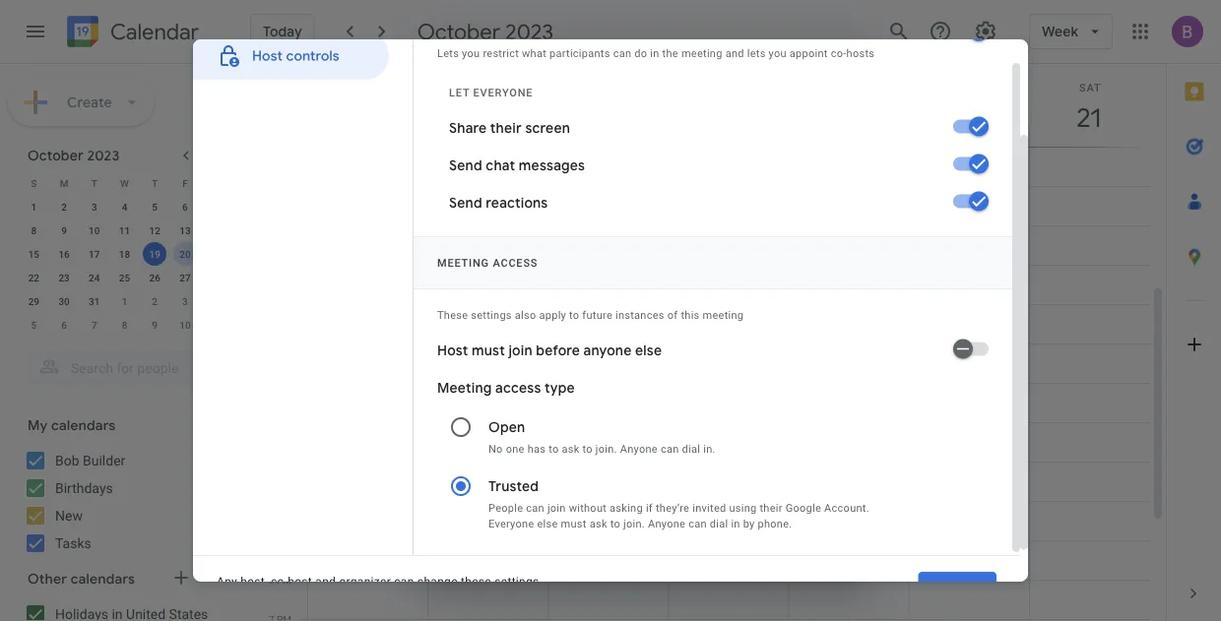 Task type: describe. For each thing, give the bounding box(es) containing it.
connections
[[577, 388, 642, 402]]

30
[[59, 296, 70, 307]]

16 element
[[52, 242, 76, 266]]

join
[[507, 337, 535, 354]]

25 element
[[113, 266, 136, 290]]

1 vertical spatial october
[[28, 147, 84, 164]]

27 element
[[173, 266, 197, 290]]

tasks
[[55, 536, 91, 552]]

my
[[28, 417, 48, 434]]

1 horizontal spatial 8
[[122, 319, 127, 331]]

calendars for other calendars
[[71, 571, 135, 588]]

row group containing 1
[[19, 195, 231, 337]]

october 2023 grid
[[19, 171, 231, 337]]

other calendars
[[28, 571, 135, 588]]

a
[[523, 254, 531, 271]]

1 vertical spatial 2
[[152, 296, 158, 307]]

1 vertical spatial 3
[[182, 296, 188, 307]]

27
[[180, 272, 191, 284]]

23 element
[[52, 266, 76, 290]]

birthdays
[[55, 480, 113, 497]]

november 9 element
[[143, 313, 167, 337]]

november 1 element
[[113, 290, 136, 313]]

10 element
[[83, 219, 106, 242]]

20 cell
[[170, 242, 200, 266]]

cell for 27
[[200, 266, 231, 290]]

26
[[149, 272, 160, 284]]

bob
[[55, 453, 79, 469]]

app. , 9am
[[933, 228, 987, 242]]

meet.google.com/odz-
[[492, 371, 611, 385]]

4
[[122, 201, 127, 213]]

11
[[119, 225, 130, 236]]

calendar element
[[63, 12, 199, 55]]

30 element
[[52, 290, 76, 313]]

0 vertical spatial 5
[[152, 201, 158, 213]]

25
[[119, 272, 130, 284]]

row containing 8
[[19, 219, 231, 242]]

0 vertical spatial 1
[[31, 201, 37, 213]]

other
[[28, 571, 67, 588]]

13
[[180, 225, 191, 236]]

0 vertical spatial october 2023
[[418, 18, 554, 45]]

17
[[89, 248, 100, 260]]

row containing 1
[[19, 195, 231, 219]]

1 horizontal spatial 9
[[152, 319, 158, 331]]

0 horizontal spatial 2023
[[87, 147, 120, 164]]

1 cell from the top
[[200, 242, 231, 266]]

join with google meet
[[507, 337, 652, 354]]

hrjb-
[[611, 371, 635, 385]]

m
[[60, 177, 68, 189]]

1 vertical spatial 5
[[31, 319, 37, 331]]

bob builder
[[55, 453, 125, 469]]

row containing 15
[[19, 242, 231, 266]]

18 element
[[113, 242, 136, 266]]

100
[[522, 388, 542, 402]]

today
[[263, 23, 302, 40]]

1 horizontal spatial october
[[418, 18, 501, 45]]

,
[[957, 228, 960, 242]]

row containing 5
[[19, 313, 231, 337]]

19 cell
[[140, 242, 170, 266]]

app.
[[933, 228, 957, 242]]

31 element
[[83, 290, 106, 313]]

november 2 element
[[143, 290, 167, 313]]

find a time button
[[484, 245, 572, 280]]

6 for november 6 element
[[61, 319, 67, 331]]

event button
[[492, 142, 545, 178]]

1 horizontal spatial 1
[[122, 296, 127, 307]]

pm
[[277, 574, 292, 586]]

today button
[[250, 14, 315, 49]]

my calendars list
[[4, 445, 244, 560]]

cell for 10
[[200, 313, 231, 337]]

row containing 22
[[19, 266, 231, 290]]

0 horizontal spatial october 2023
[[28, 147, 120, 164]]

13 element
[[173, 219, 197, 242]]

join with google meet link
[[492, 328, 668, 363]]



Task type: vqa. For each thing, say whether or not it's contained in the screenshot.


Task type: locate. For each thing, give the bounding box(es) containing it.
guest
[[545, 388, 575, 402]]

grid containing app.
[[252, 64, 1167, 622]]

3 cell from the top
[[200, 290, 231, 313]]

meet
[[619, 337, 652, 354]]

1 vertical spatial 1
[[122, 296, 127, 307]]

uji
[[634, 371, 647, 385]]

october
[[418, 18, 501, 45], [28, 147, 84, 164]]

2 down m
[[61, 201, 67, 213]]

calendar heading
[[106, 18, 199, 46]]

Add title text field
[[492, 94, 842, 124]]

t
[[91, 177, 97, 189], [152, 177, 158, 189]]

24
[[89, 272, 100, 284]]

1 horizontal spatial october 2023
[[418, 18, 554, 45]]

time
[[534, 254, 564, 271]]

2 t from the left
[[152, 177, 158, 189]]

2023
[[506, 18, 554, 45], [87, 147, 120, 164]]

google
[[569, 337, 616, 354]]

2 down 26 element
[[152, 296, 158, 307]]

4 row from the top
[[19, 242, 231, 266]]

6 down f on the top of the page
[[182, 201, 188, 213]]

row containing 29
[[19, 290, 231, 313]]

cell right "november 10" element at the bottom left of the page
[[200, 313, 231, 337]]

10
[[89, 225, 100, 236], [180, 319, 191, 331]]

1 up november 8 element
[[122, 296, 127, 307]]

other calendars button
[[4, 564, 244, 595]]

2 cell from the top
[[200, 266, 231, 290]]

1 horizontal spatial 3
[[182, 296, 188, 307]]

23
[[59, 272, 70, 284]]

cell right 27 "element"
[[200, 266, 231, 290]]

october 2023
[[418, 18, 554, 45], [28, 147, 120, 164]]

5
[[152, 201, 158, 213], [31, 319, 37, 331]]

0 horizontal spatial 3
[[92, 201, 97, 213]]

6
[[182, 201, 188, 213], [61, 319, 67, 331], [269, 574, 274, 586]]

6 down 30 element
[[61, 319, 67, 331]]

builder
[[83, 453, 125, 469]]

1 vertical spatial 10
[[180, 319, 191, 331]]

10 down november 3 element
[[180, 319, 191, 331]]

calendars for my calendars
[[51, 417, 116, 434]]

cell right 20 element
[[200, 242, 231, 266]]

12
[[149, 225, 160, 236]]

0 vertical spatial 6
[[182, 201, 188, 213]]

0 horizontal spatial 1
[[31, 201, 37, 213]]

9am
[[963, 228, 987, 242]]

0 vertical spatial october
[[418, 18, 501, 45]]

1 horizontal spatial 2023
[[506, 18, 554, 45]]

calendars up bob builder
[[51, 417, 116, 434]]

1 horizontal spatial t
[[152, 177, 158, 189]]

31
[[89, 296, 100, 307]]

0 vertical spatial calendars
[[51, 417, 116, 434]]

cell for 3
[[200, 290, 231, 313]]

1 vertical spatial october 2023
[[28, 147, 120, 164]]

0 horizontal spatial 5
[[31, 319, 37, 331]]

find
[[492, 254, 520, 271]]

9
[[61, 225, 67, 236], [152, 319, 158, 331]]

new
[[55, 508, 83, 524]]

3 row from the top
[[19, 219, 231, 242]]

19
[[149, 248, 160, 260]]

20 element
[[173, 242, 197, 266]]

2 row from the top
[[19, 195, 231, 219]]

column header
[[307, 64, 429, 147], [428, 64, 549, 147], [548, 64, 669, 147], [909, 64, 1031, 147], [1030, 64, 1151, 147], [668, 127, 669, 147], [789, 127, 790, 147]]

4 cell from the top
[[200, 313, 231, 337]]

7 row from the top
[[19, 313, 231, 337]]

meet.google.com/odz-hrjb-uji up to 100 guest connections
[[492, 371, 647, 402]]

my calendars button
[[4, 410, 244, 441]]

0 horizontal spatial t
[[91, 177, 97, 189]]

calendar
[[110, 18, 199, 46]]

1 horizontal spatial 6
[[182, 201, 188, 213]]

cell right november 3 element
[[200, 290, 231, 313]]

8 down november 1 element
[[122, 319, 127, 331]]

3 up 10 element
[[92, 201, 97, 213]]

calendars inside dropdown button
[[71, 571, 135, 588]]

1 vertical spatial 8
[[122, 319, 127, 331]]

19, today element
[[143, 242, 167, 266]]

6 left pm in the bottom left of the page
[[269, 574, 274, 586]]

row
[[19, 171, 231, 195], [19, 195, 231, 219], [19, 219, 231, 242], [19, 242, 231, 266], [19, 266, 231, 290], [19, 290, 231, 313], [19, 313, 231, 337]]

cell
[[200, 242, 231, 266], [200, 266, 231, 290], [200, 290, 231, 313], [200, 313, 231, 337]]

6 for 6 pm
[[269, 574, 274, 586]]

12 element
[[143, 219, 167, 242]]

0 horizontal spatial 9
[[61, 225, 67, 236]]

2
[[61, 201, 67, 213], [152, 296, 158, 307]]

tab list containing event
[[440, 142, 842, 178]]

5 down 29 element
[[31, 319, 37, 331]]

1 horizontal spatial 10
[[180, 319, 191, 331]]

calendars
[[51, 417, 116, 434], [71, 571, 135, 588]]

18
[[119, 248, 130, 260]]

1 vertical spatial 9
[[152, 319, 158, 331]]

find a time
[[492, 254, 564, 271]]

t right m
[[91, 177, 97, 189]]

row group
[[19, 195, 231, 337]]

3
[[92, 201, 97, 213], [182, 296, 188, 307]]

20
[[180, 248, 191, 260]]

1 vertical spatial calendars
[[71, 571, 135, 588]]

1 horizontal spatial tab list
[[1168, 64, 1222, 567]]

calendars inside dropdown button
[[51, 417, 116, 434]]

1 row from the top
[[19, 171, 231, 195]]

main drawer image
[[24, 20, 47, 43]]

1 vertical spatial 2023
[[87, 147, 120, 164]]

task button
[[552, 142, 598, 178]]

november 6 element
[[52, 313, 76, 337]]

2 vertical spatial 6
[[269, 574, 274, 586]]

0 vertical spatial 3
[[92, 201, 97, 213]]

6 row from the top
[[19, 290, 231, 313]]

1 vertical spatial 6
[[61, 319, 67, 331]]

15
[[28, 248, 39, 260]]

task
[[560, 151, 590, 169]]

2 horizontal spatial 6
[[269, 574, 274, 586]]

16
[[59, 248, 70, 260]]

0 vertical spatial 2023
[[506, 18, 554, 45]]

22 element
[[22, 266, 46, 290]]

0 horizontal spatial 8
[[31, 225, 37, 236]]

november 5 element
[[22, 313, 46, 337]]

9 up 16 element
[[61, 225, 67, 236]]

8 up 15 element
[[31, 225, 37, 236]]

10 up the 17
[[89, 225, 100, 236]]

1 horizontal spatial 2
[[152, 296, 158, 307]]

0 horizontal spatial 2
[[61, 201, 67, 213]]

29
[[28, 296, 39, 307]]

9 down november 2 element
[[152, 319, 158, 331]]

calendars down tasks at the left
[[71, 571, 135, 588]]

s
[[31, 177, 37, 189]]

22
[[28, 272, 39, 284]]

None search field
[[0, 343, 244, 386]]

1
[[31, 201, 37, 213], [122, 296, 127, 307]]

0 vertical spatial 8
[[31, 225, 37, 236]]

to
[[509, 388, 519, 402]]

5 up 12 element
[[152, 201, 158, 213]]

november 10 element
[[173, 313, 197, 337]]

10 for 10 element
[[89, 225, 100, 236]]

5 row from the top
[[19, 266, 231, 290]]

29 element
[[22, 290, 46, 313]]

8
[[31, 225, 37, 236], [122, 319, 127, 331]]

november 3 element
[[173, 290, 197, 313]]

0 horizontal spatial 6
[[61, 319, 67, 331]]

1 t from the left
[[91, 177, 97, 189]]

17 element
[[83, 242, 106, 266]]

f
[[182, 177, 188, 189]]

15 element
[[22, 242, 46, 266]]

with
[[538, 337, 566, 354]]

26 element
[[143, 266, 167, 290]]

0 horizontal spatial tab list
[[440, 142, 842, 178]]

november 8 element
[[113, 313, 136, 337]]

grid
[[252, 64, 1167, 622]]

6 pm
[[269, 574, 292, 586]]

0 horizontal spatial 10
[[89, 225, 100, 236]]

6 inside grid
[[269, 574, 274, 586]]

event
[[500, 151, 537, 169]]

7
[[92, 319, 97, 331]]

w
[[120, 177, 129, 189]]

1 down s
[[31, 201, 37, 213]]

november 7 element
[[83, 313, 106, 337]]

up
[[492, 388, 506, 402]]

1 horizontal spatial 5
[[152, 201, 158, 213]]

0 vertical spatial 10
[[89, 225, 100, 236]]

3 down 27 "element"
[[182, 296, 188, 307]]

0 vertical spatial 2
[[61, 201, 67, 213]]

my calendars
[[28, 417, 116, 434]]

11 element
[[113, 219, 136, 242]]

row containing s
[[19, 171, 231, 195]]

0 horizontal spatial october
[[28, 147, 84, 164]]

10 for "november 10" element at the bottom left of the page
[[180, 319, 191, 331]]

0 vertical spatial 9
[[61, 225, 67, 236]]

24 element
[[83, 266, 106, 290]]

tab list
[[1168, 64, 1222, 567], [440, 142, 842, 178]]

t left f on the top of the page
[[152, 177, 158, 189]]



